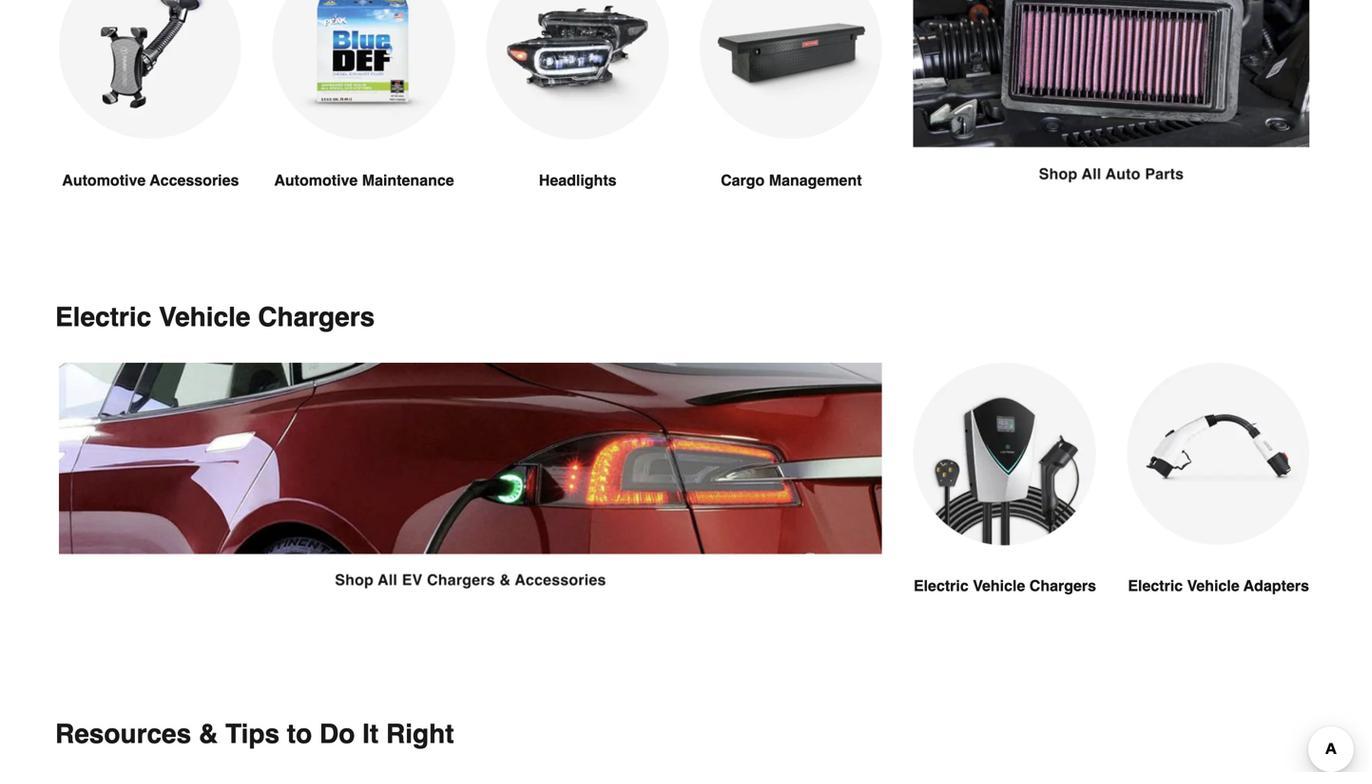 Task type: describe. For each thing, give the bounding box(es) containing it.
automotive for automotive accessories
[[62, 171, 146, 189]]

management
[[769, 171, 862, 189]]

a reusable air filter. image
[[913, 0, 1310, 186]]

automotive accessories link
[[59, 0, 242, 238]]

headlights link
[[486, 0, 669, 238]]

electric vehicle adapters
[[1128, 578, 1309, 595]]

electric vehicle chargers inside electric vehicle chargers link
[[914, 578, 1096, 595]]

vehicle for a home electric vehicle charging unit. image
[[973, 578, 1025, 595]]

do
[[319, 720, 355, 750]]

a windshield mount cellphone holder. image
[[59, 0, 242, 140]]

0 horizontal spatial electric vehicle chargers
[[55, 302, 375, 333]]

a black craftsman crossover truck tool box. image
[[700, 0, 883, 140]]

headlights
[[539, 171, 617, 189]]

accessories
[[150, 171, 239, 189]]

a home electric vehicle charging unit. image
[[913, 363, 1097, 546]]

electric for an electric vehicle charging adapter. image
[[1128, 578, 1183, 595]]

cargo management link
[[700, 0, 883, 238]]

0 horizontal spatial chargers
[[258, 302, 375, 333]]

1 horizontal spatial chargers
[[1029, 578, 1096, 595]]



Task type: vqa. For each thing, say whether or not it's contained in the screenshot.
RESOURCES & TIPS TO DO IT RIGHT
yes



Task type: locate. For each thing, give the bounding box(es) containing it.
1 horizontal spatial vehicle
[[973, 578, 1025, 595]]

0 horizontal spatial automotive
[[62, 171, 146, 189]]

resources
[[55, 720, 191, 750]]

an electric vehicle charging adapter. image
[[1127, 363, 1310, 546]]

resources & tips to do it right
[[55, 720, 454, 750]]

maintenance
[[362, 171, 454, 189]]

&
[[199, 720, 218, 750]]

a pair of morimoto plug and play toyota headlights. image
[[486, 0, 669, 141]]

0 horizontal spatial electric
[[55, 302, 151, 333]]

to
[[287, 720, 312, 750]]

cargo
[[721, 171, 765, 189]]

a box of blue def diesel exhaust fluid. image
[[273, 0, 456, 141]]

2 automotive from the left
[[274, 171, 358, 189]]

automotive left maintenance
[[274, 171, 358, 189]]

0 horizontal spatial vehicle
[[159, 302, 251, 333]]

adapters
[[1244, 578, 1309, 595]]

automotive maintenance link
[[273, 0, 456, 238]]

it
[[362, 720, 379, 750]]

1 vertical spatial chargers
[[1029, 578, 1096, 595]]

vehicle for an electric vehicle charging adapter. image
[[1187, 578, 1240, 595]]

0 vertical spatial electric vehicle chargers
[[55, 302, 375, 333]]

electric
[[55, 302, 151, 333], [914, 578, 969, 595], [1128, 578, 1183, 595]]

tips
[[225, 720, 280, 750]]

automotive for automotive maintenance
[[274, 171, 358, 189]]

right
[[386, 720, 454, 750]]

2 horizontal spatial vehicle
[[1187, 578, 1240, 595]]

1 horizontal spatial electric
[[914, 578, 969, 595]]

automotive
[[62, 171, 146, 189], [274, 171, 358, 189]]

electric vehicle chargers link
[[913, 363, 1097, 644]]

vehicle
[[159, 302, 251, 333], [973, 578, 1025, 595], [1187, 578, 1240, 595]]

a red tesla e v car plugged into a charging unit. image
[[59, 363, 883, 592]]

automotive left accessories
[[62, 171, 146, 189]]

electric vehicle chargers
[[55, 302, 375, 333], [914, 578, 1096, 595]]

2 horizontal spatial electric
[[1128, 578, 1183, 595]]

electric for a home electric vehicle charging unit. image
[[914, 578, 969, 595]]

1 vertical spatial electric vehicle chargers
[[914, 578, 1096, 595]]

automotive accessories
[[62, 171, 239, 189]]

electric vehicle adapters link
[[1127, 363, 1310, 644]]

1 automotive from the left
[[62, 171, 146, 189]]

cargo management
[[721, 171, 862, 189]]

automotive maintenance
[[274, 171, 454, 189]]

1 horizontal spatial electric vehicle chargers
[[914, 578, 1096, 595]]

0 vertical spatial chargers
[[258, 302, 375, 333]]

1 horizontal spatial automotive
[[274, 171, 358, 189]]

chargers
[[258, 302, 375, 333], [1029, 578, 1096, 595]]



